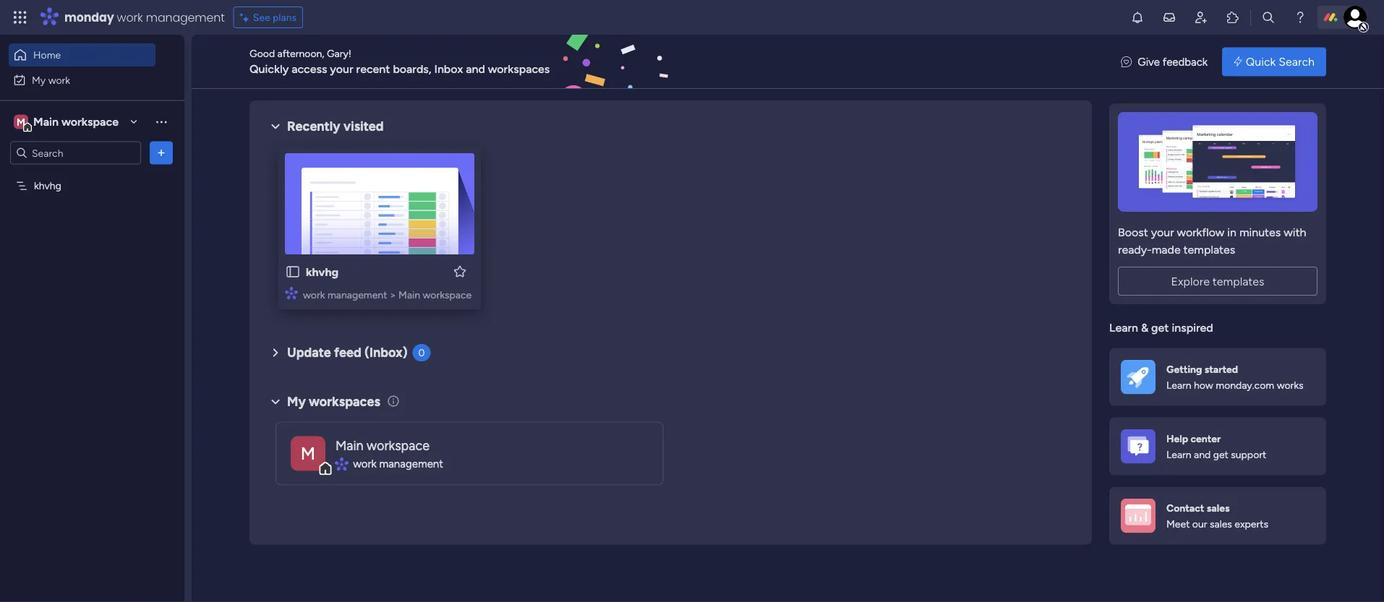 Task type: vqa. For each thing, say whether or not it's contained in the screenshot.
Add View icon
no



Task type: describe. For each thing, give the bounding box(es) containing it.
templates inside button
[[1213, 275, 1265, 288]]

learn & get inspired
[[1110, 321, 1214, 335]]

Search in workspace field
[[30, 145, 121, 161]]

help image
[[1293, 10, 1308, 25]]

>
[[390, 289, 396, 301]]

meet
[[1167, 518, 1190, 531]]

quickly
[[250, 62, 289, 76]]

quick search
[[1246, 55, 1315, 69]]

getting
[[1167, 363, 1203, 375]]

0 vertical spatial workspace
[[61, 115, 119, 129]]

work right monday
[[117, 9, 143, 25]]

monday
[[64, 9, 114, 25]]

&
[[1141, 321, 1149, 335]]

see
[[253, 11, 270, 24]]

work management
[[353, 458, 443, 471]]

home
[[33, 49, 61, 61]]

main inside workspace selection element
[[33, 115, 59, 129]]

minutes
[[1240, 225, 1281, 239]]

apps image
[[1226, 10, 1241, 25]]

my for my workspaces
[[287, 394, 306, 410]]

m for workspace image
[[301, 443, 315, 464]]

how
[[1194, 380, 1214, 392]]

get inside 'help center learn and get support'
[[1213, 449, 1229, 461]]

close recently visited image
[[267, 118, 284, 135]]

my work button
[[9, 68, 156, 92]]

getting started element
[[1110, 348, 1327, 406]]

1 vertical spatial main workspace
[[336, 438, 430, 453]]

help
[[1167, 432, 1189, 445]]

1 vertical spatial sales
[[1210, 518, 1232, 531]]

work inside button
[[48, 74, 70, 86]]

0 vertical spatial sales
[[1207, 502, 1230, 514]]

and inside 'help center learn and get support'
[[1194, 449, 1211, 461]]

0 horizontal spatial get
[[1152, 321, 1169, 335]]

explore templates button
[[1118, 267, 1318, 296]]

good
[[250, 47, 275, 60]]

options image
[[154, 146, 169, 160]]

home button
[[9, 43, 156, 67]]

workspace image
[[14, 114, 28, 130]]

recently
[[287, 119, 340, 134]]

quick search button
[[1223, 47, 1327, 76]]

give feedback
[[1138, 55, 1208, 68]]

made
[[1152, 243, 1181, 256]]

my work
[[32, 74, 70, 86]]

workflow
[[1177, 225, 1225, 239]]

recently visited
[[287, 119, 384, 134]]

search
[[1279, 55, 1315, 69]]

1 vertical spatial workspace
[[423, 289, 472, 301]]

gary orlando image
[[1344, 6, 1367, 29]]

open update feed (inbox) image
[[267, 344, 284, 362]]

getting started learn how monday.com works
[[1167, 363, 1304, 392]]

notifications image
[[1131, 10, 1145, 25]]

with
[[1284, 225, 1307, 239]]

2 vertical spatial workspace
[[367, 438, 430, 453]]

your inside the good afternoon, gary! quickly access your recent boards, inbox and workspaces
[[330, 62, 353, 76]]

help center learn and get support
[[1167, 432, 1267, 461]]

our
[[1193, 518, 1208, 531]]

update feed (inbox)
[[287, 345, 408, 361]]

close my workspaces image
[[267, 393, 284, 411]]

workspace options image
[[154, 114, 169, 129]]

help center element
[[1110, 418, 1327, 476]]

boost your workflow in minutes with ready-made templates
[[1118, 225, 1307, 256]]

my for my work
[[32, 74, 46, 86]]



Task type: locate. For each thing, give the bounding box(es) containing it.
1 horizontal spatial main workspace
[[336, 438, 430, 453]]

learn for getting
[[1167, 380, 1192, 392]]

1 horizontal spatial and
[[1194, 449, 1211, 461]]

main workspace up "work management"
[[336, 438, 430, 453]]

1 vertical spatial learn
[[1167, 380, 1192, 392]]

add to favorites image
[[453, 264, 467, 279]]

gary!
[[327, 47, 352, 60]]

get right & at the right of the page
[[1152, 321, 1169, 335]]

m inside workspace icon
[[17, 116, 25, 128]]

my inside button
[[32, 74, 46, 86]]

khvhg list box
[[0, 171, 184, 393]]

learn down getting
[[1167, 380, 1192, 392]]

management for work management > main workspace
[[328, 289, 387, 301]]

feed
[[334, 345, 361, 361]]

1 vertical spatial workspaces
[[309, 394, 380, 410]]

1 horizontal spatial workspaces
[[488, 62, 550, 76]]

work down home
[[48, 74, 70, 86]]

1 vertical spatial and
[[1194, 449, 1211, 461]]

see plans button
[[233, 7, 303, 28]]

0 horizontal spatial workspaces
[[309, 394, 380, 410]]

0 vertical spatial and
[[466, 62, 485, 76]]

1 horizontal spatial my
[[287, 394, 306, 410]]

main right >
[[399, 289, 420, 301]]

0 vertical spatial main workspace
[[33, 115, 119, 129]]

1 vertical spatial main
[[399, 289, 420, 301]]

your down the gary!
[[330, 62, 353, 76]]

0 vertical spatial khvhg
[[34, 180, 61, 192]]

1 vertical spatial get
[[1213, 449, 1229, 461]]

khvhg
[[34, 180, 61, 192], [306, 265, 339, 279]]

0 horizontal spatial your
[[330, 62, 353, 76]]

access
[[292, 62, 327, 76]]

feedback
[[1163, 55, 1208, 68]]

center
[[1191, 432, 1221, 445]]

experts
[[1235, 518, 1269, 531]]

khvhg right public board icon
[[306, 265, 339, 279]]

get down center
[[1213, 449, 1229, 461]]

learn inside "getting started learn how monday.com works"
[[1167, 380, 1192, 392]]

sales right our
[[1210, 518, 1232, 531]]

explore templates
[[1171, 275, 1265, 288]]

good afternoon, gary! quickly access your recent boards, inbox and workspaces
[[250, 47, 550, 76]]

learn left & at the right of the page
[[1110, 321, 1139, 335]]

and inside the good afternoon, gary! quickly access your recent boards, inbox and workspaces
[[466, 62, 485, 76]]

workspaces down "update feed (inbox)"
[[309, 394, 380, 410]]

works
[[1277, 380, 1304, 392]]

contact
[[1167, 502, 1205, 514]]

your
[[330, 62, 353, 76], [1151, 225, 1174, 239]]

workspaces
[[488, 62, 550, 76], [309, 394, 380, 410]]

0 vertical spatial templates
[[1184, 243, 1236, 256]]

0 horizontal spatial m
[[17, 116, 25, 128]]

templates down "workflow" in the right of the page
[[1184, 243, 1236, 256]]

main workspace inside workspace selection element
[[33, 115, 119, 129]]

1 vertical spatial khvhg
[[306, 265, 339, 279]]

v2 user feedback image
[[1121, 54, 1132, 70]]

0 horizontal spatial my
[[32, 74, 46, 86]]

2 horizontal spatial main
[[399, 289, 420, 301]]

0 horizontal spatial and
[[466, 62, 485, 76]]

workspaces inside the good afternoon, gary! quickly access your recent boards, inbox and workspaces
[[488, 62, 550, 76]]

plans
[[273, 11, 297, 24]]

templates image image
[[1123, 112, 1314, 212]]

explore
[[1171, 275, 1210, 288]]

learn down help
[[1167, 449, 1192, 461]]

see plans
[[253, 11, 297, 24]]

my
[[32, 74, 46, 86], [287, 394, 306, 410]]

workspace
[[61, 115, 119, 129], [423, 289, 472, 301], [367, 438, 430, 453]]

1 horizontal spatial khvhg
[[306, 265, 339, 279]]

and
[[466, 62, 485, 76], [1194, 449, 1211, 461]]

1 horizontal spatial get
[[1213, 449, 1229, 461]]

main workspace up search in workspace field
[[33, 115, 119, 129]]

my down home
[[32, 74, 46, 86]]

and down center
[[1194, 449, 1211, 461]]

afternoon,
[[277, 47, 324, 60]]

workspace up "work management"
[[367, 438, 430, 453]]

main right workspace image
[[336, 438, 364, 453]]

main right workspace icon
[[33, 115, 59, 129]]

work
[[117, 9, 143, 25], [48, 74, 70, 86], [303, 289, 325, 301], [353, 458, 377, 471]]

inbox
[[434, 62, 463, 76]]

give
[[1138, 55, 1160, 68]]

get
[[1152, 321, 1169, 335], [1213, 449, 1229, 461]]

1 vertical spatial your
[[1151, 225, 1174, 239]]

(inbox)
[[364, 345, 408, 361]]

m inside workspace image
[[301, 443, 315, 464]]

workspace selection element
[[14, 113, 121, 132]]

templates inside boost your workflow in minutes with ready-made templates
[[1184, 243, 1236, 256]]

1 vertical spatial management
[[328, 289, 387, 301]]

0 vertical spatial my
[[32, 74, 46, 86]]

management
[[146, 9, 225, 25], [328, 289, 387, 301], [379, 458, 443, 471]]

work right workspace image
[[353, 458, 377, 471]]

select product image
[[13, 10, 27, 25]]

my right "close my workspaces" image
[[287, 394, 306, 410]]

public board image
[[285, 264, 301, 280]]

1 horizontal spatial your
[[1151, 225, 1174, 239]]

inspired
[[1172, 321, 1214, 335]]

2 vertical spatial main
[[336, 438, 364, 453]]

visited
[[344, 119, 384, 134]]

contact sales meet our sales experts
[[1167, 502, 1269, 531]]

option
[[0, 173, 184, 176]]

and right inbox
[[466, 62, 485, 76]]

0 horizontal spatial main
[[33, 115, 59, 129]]

learn for help
[[1167, 449, 1192, 461]]

1 horizontal spatial m
[[301, 443, 315, 464]]

0 vertical spatial get
[[1152, 321, 1169, 335]]

m for workspace icon
[[17, 116, 25, 128]]

update
[[287, 345, 331, 361]]

learn inside 'help center learn and get support'
[[1167, 449, 1192, 461]]

0 vertical spatial management
[[146, 9, 225, 25]]

0
[[419, 347, 425, 359]]

1 vertical spatial templates
[[1213, 275, 1265, 288]]

templates right explore
[[1213, 275, 1265, 288]]

templates
[[1184, 243, 1236, 256], [1213, 275, 1265, 288]]

2 vertical spatial learn
[[1167, 449, 1192, 461]]

khvhg down search in workspace field
[[34, 180, 61, 192]]

m
[[17, 116, 25, 128], [301, 443, 315, 464]]

support
[[1231, 449, 1267, 461]]

workspace image
[[291, 437, 325, 471]]

monday work management
[[64, 9, 225, 25]]

work up update
[[303, 289, 325, 301]]

started
[[1205, 363, 1238, 375]]

v2 bolt switch image
[[1234, 54, 1243, 70]]

your inside boost your workflow in minutes with ready-made templates
[[1151, 225, 1174, 239]]

monday.com
[[1216, 380, 1275, 392]]

invite members image
[[1194, 10, 1209, 25]]

0 vertical spatial your
[[330, 62, 353, 76]]

0 horizontal spatial khvhg
[[34, 180, 61, 192]]

management for work management
[[379, 458, 443, 471]]

0 horizontal spatial main workspace
[[33, 115, 119, 129]]

contact sales element
[[1110, 487, 1327, 545]]

inbox image
[[1162, 10, 1177, 25]]

learn
[[1110, 321, 1139, 335], [1167, 380, 1192, 392], [1167, 449, 1192, 461]]

your up the made
[[1151, 225, 1174, 239]]

khvhg inside list box
[[34, 180, 61, 192]]

sales
[[1207, 502, 1230, 514], [1210, 518, 1232, 531]]

0 vertical spatial workspaces
[[488, 62, 550, 76]]

main
[[33, 115, 59, 129], [399, 289, 420, 301], [336, 438, 364, 453]]

search everything image
[[1261, 10, 1276, 25]]

my workspaces
[[287, 394, 380, 410]]

2 vertical spatial management
[[379, 458, 443, 471]]

0 vertical spatial m
[[17, 116, 25, 128]]

1 vertical spatial m
[[301, 443, 315, 464]]

work management > main workspace
[[303, 289, 472, 301]]

0 vertical spatial main
[[33, 115, 59, 129]]

1 horizontal spatial main
[[336, 438, 364, 453]]

quick
[[1246, 55, 1276, 69]]

workspaces right inbox
[[488, 62, 550, 76]]

main workspace
[[33, 115, 119, 129], [336, 438, 430, 453]]

ready-
[[1118, 243, 1152, 256]]

boost
[[1118, 225, 1149, 239]]

boards,
[[393, 62, 432, 76]]

recent
[[356, 62, 390, 76]]

workspace down add to favorites image
[[423, 289, 472, 301]]

0 vertical spatial learn
[[1110, 321, 1139, 335]]

workspace up search in workspace field
[[61, 115, 119, 129]]

in
[[1228, 225, 1237, 239]]

sales up our
[[1207, 502, 1230, 514]]

1 vertical spatial my
[[287, 394, 306, 410]]



